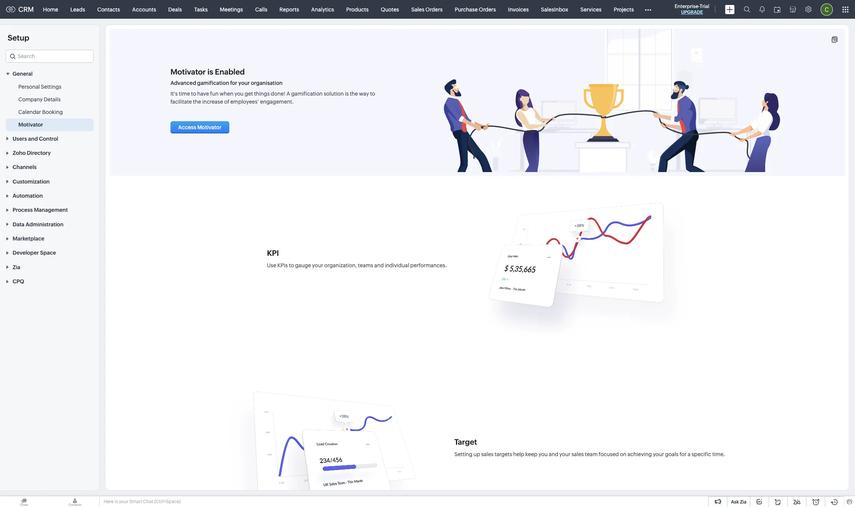 Task type: vqa. For each thing, say whether or not it's contained in the screenshot.
Here
yes



Task type: locate. For each thing, give the bounding box(es) containing it.
0 vertical spatial you
[[235, 91, 244, 97]]

process management
[[13, 207, 68, 213]]

for down enabled
[[230, 80, 238, 86]]

1 horizontal spatial and
[[375, 262, 384, 268]]

crm link
[[6, 5, 34, 13]]

meetings link
[[214, 0, 249, 19]]

calls link
[[249, 0, 274, 19]]

2 sales from the left
[[572, 451, 584, 457]]

0 horizontal spatial the
[[193, 99, 201, 105]]

signals image
[[760, 6, 766, 13]]

to right way
[[370, 91, 376, 97]]

up
[[474, 451, 481, 457]]

orders for purchase orders
[[479, 6, 496, 12]]

calendar image
[[775, 6, 781, 12]]

motivator inside "button"
[[197, 124, 222, 130]]

users
[[13, 136, 27, 142]]

fun
[[210, 91, 219, 97]]

is left enabled
[[208, 67, 213, 76]]

1 vertical spatial gamification
[[292, 91, 323, 97]]

you left get
[[235, 91, 244, 97]]

process
[[13, 207, 33, 213]]

zia button
[[0, 260, 99, 274]]

gauge
[[295, 262, 311, 268]]

2 vertical spatial is
[[115, 499, 118, 505]]

0 horizontal spatial is
[[115, 499, 118, 505]]

(ctrl+space)
[[154, 499, 181, 505]]

projects link
[[608, 0, 641, 19]]

1 vertical spatial you
[[539, 451, 548, 457]]

gamification up fun
[[197, 80, 229, 86]]

you for when
[[235, 91, 244, 97]]

is inside motivator is enabled advanced gamification for your organisation
[[208, 67, 213, 76]]

orders for sales orders
[[426, 6, 443, 12]]

motivator inside general region
[[18, 122, 43, 128]]

0 horizontal spatial for
[[230, 80, 238, 86]]

zia
[[13, 264, 20, 270], [741, 500, 747, 505]]

setting
[[455, 451, 473, 457]]

is inside it's time to have fun when you get things done! a gamification solution is the way to facilitate the increase of employees' engagement.
[[345, 91, 349, 97]]

deals link
[[162, 0, 188, 19]]

1 vertical spatial zia
[[741, 500, 747, 505]]

0 vertical spatial is
[[208, 67, 213, 76]]

1 sales from the left
[[482, 451, 494, 457]]

is right solution on the top
[[345, 91, 349, 97]]

0 vertical spatial gamification
[[197, 80, 229, 86]]

team
[[586, 451, 598, 457]]

1 horizontal spatial to
[[289, 262, 294, 268]]

for left a
[[680, 451, 687, 457]]

things
[[254, 91, 270, 97]]

your inside motivator is enabled advanced gamification for your organisation
[[239, 80, 250, 86]]

increase
[[202, 99, 223, 105]]

salesinbox link
[[535, 0, 575, 19]]

a
[[287, 91, 290, 97]]

teams
[[358, 262, 374, 268]]

2 horizontal spatial is
[[345, 91, 349, 97]]

upgrade
[[682, 10, 704, 15]]

1 horizontal spatial the
[[350, 91, 358, 97]]

1 horizontal spatial sales
[[572, 451, 584, 457]]

motivator inside motivator is enabled advanced gamification for your organisation
[[171, 67, 206, 76]]

kpi
[[267, 249, 279, 257]]

setting up sales targets help keep you and your sales team focused on achieving your goals for a specific time.
[[455, 451, 726, 457]]

meetings
[[220, 6, 243, 12]]

the left way
[[350, 91, 358, 97]]

and inside dropdown button
[[28, 136, 38, 142]]

keep
[[526, 451, 538, 457]]

cpq button
[[0, 274, 99, 289]]

here is your smart chat (ctrl+space)
[[104, 499, 181, 505]]

target
[[455, 438, 478, 446]]

administration
[[26, 221, 64, 228]]

orders right sales on the top left of page
[[426, 6, 443, 12]]

1 horizontal spatial orders
[[479, 6, 496, 12]]

1 vertical spatial the
[[193, 99, 201, 105]]

2 horizontal spatial and
[[549, 451, 559, 457]]

targets
[[495, 451, 513, 457]]

the down have
[[193, 99, 201, 105]]

1 orders from the left
[[426, 6, 443, 12]]

Search text field
[[6, 50, 93, 62]]

0 horizontal spatial gamification
[[197, 80, 229, 86]]

tasks
[[194, 6, 208, 12]]

orders right purchase
[[479, 6, 496, 12]]

and
[[28, 136, 38, 142], [375, 262, 384, 268], [549, 451, 559, 457]]

company details link
[[18, 96, 61, 103]]

contacts image
[[51, 497, 99, 507]]

and right users
[[28, 136, 38, 142]]

ask zia
[[732, 500, 747, 505]]

1 vertical spatial and
[[375, 262, 384, 268]]

analytics link
[[305, 0, 340, 19]]

motivator up advanced
[[171, 67, 206, 76]]

0 horizontal spatial and
[[28, 136, 38, 142]]

1 horizontal spatial is
[[208, 67, 213, 76]]

control
[[39, 136, 58, 142]]

contacts
[[97, 6, 120, 12]]

0 horizontal spatial zia
[[13, 264, 20, 270]]

0 horizontal spatial you
[[235, 91, 244, 97]]

0 vertical spatial and
[[28, 136, 38, 142]]

0 horizontal spatial orders
[[426, 6, 443, 12]]

sales right up
[[482, 451, 494, 457]]

channels button
[[0, 160, 99, 174]]

0 vertical spatial zia
[[13, 264, 20, 270]]

sales orders
[[412, 6, 443, 12]]

0 horizontal spatial sales
[[482, 451, 494, 457]]

done!
[[271, 91, 286, 97]]

1 horizontal spatial zia
[[741, 500, 747, 505]]

customization button
[[0, 174, 99, 189]]

zia up cpq
[[13, 264, 20, 270]]

a
[[688, 451, 691, 457]]

to right time
[[191, 91, 196, 97]]

access
[[178, 124, 196, 130]]

and right teams
[[375, 262, 384, 268]]

developer space
[[13, 250, 56, 256]]

enterprise-
[[675, 3, 700, 9]]

channels
[[13, 164, 37, 170]]

you inside it's time to have fun when you get things done! a gamification solution is the way to facilitate the increase of employees' engagement.
[[235, 91, 244, 97]]

sales
[[482, 451, 494, 457], [572, 451, 584, 457]]

is right the "here" at the left bottom of page
[[115, 499, 118, 505]]

to right kpis
[[289, 262, 294, 268]]

to
[[191, 91, 196, 97], [370, 91, 376, 97], [289, 262, 294, 268]]

0 horizontal spatial to
[[191, 91, 196, 97]]

create menu element
[[721, 0, 740, 19]]

way
[[359, 91, 369, 97]]

None field
[[6, 50, 94, 63]]

setup
[[8, 33, 29, 42]]

2 orders from the left
[[479, 6, 496, 12]]

help
[[514, 451, 525, 457]]

gamification inside motivator is enabled advanced gamification for your organisation
[[197, 80, 229, 86]]

advanced
[[171, 80, 196, 86]]

of
[[224, 99, 230, 105]]

personal
[[18, 84, 40, 90]]

search image
[[745, 6, 751, 13]]

Other Modules field
[[641, 3, 657, 15]]

zia right ask
[[741, 500, 747, 505]]

your right gauge
[[312, 262, 323, 268]]

your up get
[[239, 80, 250, 86]]

2 vertical spatial and
[[549, 451, 559, 457]]

organization,
[[325, 262, 357, 268]]

1 vertical spatial for
[[680, 451, 687, 457]]

purchase
[[455, 6, 478, 12]]

calendar
[[18, 109, 41, 115]]

1 vertical spatial is
[[345, 91, 349, 97]]

and right keep
[[549, 451, 559, 457]]

you right keep
[[539, 451, 548, 457]]

projects
[[614, 6, 634, 12]]

gamification
[[197, 80, 229, 86], [292, 91, 323, 97]]

process management button
[[0, 203, 99, 217]]

1 horizontal spatial gamification
[[292, 91, 323, 97]]

0 vertical spatial for
[[230, 80, 238, 86]]

invoices link
[[503, 0, 535, 19]]

1 horizontal spatial you
[[539, 451, 548, 457]]

motivator
[[171, 67, 206, 76], [18, 122, 43, 128], [197, 124, 222, 130]]

for inside motivator is enabled advanced gamification for your organisation
[[230, 80, 238, 86]]

gamification right a
[[292, 91, 323, 97]]

accounts link
[[126, 0, 162, 19]]

personal settings link
[[18, 83, 61, 91]]

marketplace
[[13, 236, 44, 242]]

services
[[581, 6, 602, 12]]

zoho directory
[[13, 150, 51, 156]]

sales left team on the bottom right
[[572, 451, 584, 457]]

search element
[[740, 0, 756, 19]]

motivator right access
[[197, 124, 222, 130]]

smart
[[129, 499, 142, 505]]

motivator down calendar
[[18, 122, 43, 128]]

motivator for motivator is enabled advanced gamification for your organisation
[[171, 67, 206, 76]]

use kpis to gauge your organization, teams and individual performances.
[[267, 262, 448, 268]]

to for organization,
[[289, 262, 294, 268]]



Task type: describe. For each thing, give the bounding box(es) containing it.
achieving
[[628, 451, 652, 457]]

calendar booking
[[18, 109, 63, 115]]

engagement.
[[260, 99, 294, 105]]

time
[[179, 91, 190, 97]]

signals element
[[756, 0, 770, 19]]

motivator link
[[18, 121, 43, 129]]

your left smart
[[119, 499, 129, 505]]

developer
[[13, 250, 39, 256]]

details
[[44, 97, 61, 103]]

access motivator
[[178, 124, 222, 130]]

data
[[13, 221, 24, 228]]

performances.
[[411, 262, 448, 268]]

focused
[[599, 451, 620, 457]]

and for target
[[549, 451, 559, 457]]

tasks link
[[188, 0, 214, 19]]

specific
[[692, 451, 712, 457]]

0 vertical spatial the
[[350, 91, 358, 97]]

marketplace button
[[0, 231, 99, 246]]

home link
[[37, 0, 64, 19]]

profile image
[[821, 3, 834, 15]]

management
[[34, 207, 68, 213]]

solution
[[324, 91, 344, 97]]

motivator is enabled advanced gamification for your organisation
[[171, 67, 283, 86]]

leads link
[[64, 0, 91, 19]]

on
[[621, 451, 627, 457]]

and for kpi
[[375, 262, 384, 268]]

you for keep
[[539, 451, 548, 457]]

accounts
[[132, 6, 156, 12]]

to for when
[[191, 91, 196, 97]]

1 horizontal spatial for
[[680, 451, 687, 457]]

sales orders link
[[406, 0, 449, 19]]

quotes
[[381, 6, 399, 12]]

individual
[[385, 262, 410, 268]]

ask
[[732, 500, 740, 505]]

zoho
[[13, 150, 26, 156]]

2 horizontal spatial to
[[370, 91, 376, 97]]

create menu image
[[726, 5, 735, 14]]

enabled
[[215, 67, 245, 76]]

have
[[197, 91, 209, 97]]

calendar booking link
[[18, 108, 63, 116]]

directory
[[27, 150, 51, 156]]

home
[[43, 6, 58, 12]]

access motivator button
[[171, 121, 229, 134]]

deals
[[168, 6, 182, 12]]

zoho directory button
[[0, 146, 99, 160]]

goals
[[666, 451, 679, 457]]

employees'
[[231, 99, 259, 105]]

time.
[[713, 451, 726, 457]]

quotes link
[[375, 0, 406, 19]]

your left 'goals'
[[654, 451, 665, 457]]

sales
[[412, 6, 425, 12]]

salesinbox
[[542, 6, 569, 12]]

kpis
[[278, 262, 288, 268]]

use
[[267, 262, 276, 268]]

enterprise-trial upgrade
[[675, 3, 710, 15]]

data administration button
[[0, 217, 99, 231]]

trial
[[700, 3, 710, 9]]

it's
[[171, 91, 178, 97]]

zia inside dropdown button
[[13, 264, 20, 270]]

services link
[[575, 0, 608, 19]]

when
[[220, 91, 234, 97]]

company details
[[18, 97, 61, 103]]

general
[[13, 71, 33, 77]]

your left team on the bottom right
[[560, 451, 571, 457]]

it's time to have fun when you get things done! a gamification solution is the way to facilitate the increase of employees' engagement.
[[171, 91, 376, 105]]

customization
[[13, 179, 50, 185]]

is for enabled
[[208, 67, 213, 76]]

motivator for motivator
[[18, 122, 43, 128]]

chat
[[143, 499, 153, 505]]

here
[[104, 499, 114, 505]]

users and control
[[13, 136, 58, 142]]

profile element
[[817, 0, 838, 19]]

products link
[[340, 0, 375, 19]]

reports
[[280, 6, 299, 12]]

organisation
[[251, 80, 283, 86]]

purchase orders link
[[449, 0, 503, 19]]

general region
[[0, 81, 99, 131]]

is for your
[[115, 499, 118, 505]]

purchase orders
[[455, 6, 496, 12]]

general button
[[0, 67, 99, 81]]

chats image
[[0, 497, 48, 507]]

booking
[[42, 109, 63, 115]]

gamification inside it's time to have fun when you get things done! a gamification solution is the way to facilitate the increase of employees' engagement.
[[292, 91, 323, 97]]

products
[[347, 6, 369, 12]]

automation
[[13, 193, 43, 199]]

facilitate
[[171, 99, 192, 105]]

cpq
[[13, 279, 24, 285]]



